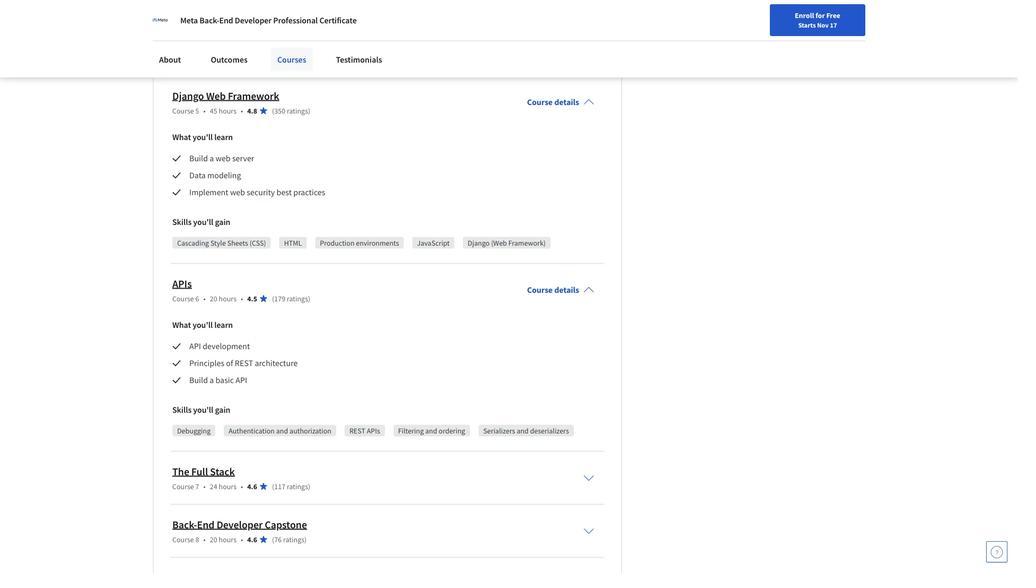 Task type: locate. For each thing, give the bounding box(es) containing it.
javascript
[[417, 238, 450, 248]]

you'll down course 5 • 45 hours •
[[193, 132, 213, 143]]

0 vertical spatial course details button
[[519, 82, 603, 123]]

0 vertical spatial build
[[189, 153, 208, 164]]

0 horizontal spatial end
[[197, 518, 215, 531]]

1 build from the top
[[189, 153, 208, 164]]

1 vertical spatial apis
[[367, 426, 380, 436]]

0 vertical spatial what
[[172, 132, 191, 143]]

0 horizontal spatial and
[[276, 426, 288, 436]]

) for the full stack
[[308, 482, 311, 491]]

( for the full stack
[[272, 482, 274, 491]]

end right meta
[[219, 15, 233, 25]]

) for back-end developer capstone
[[305, 535, 307, 544]]

1 vertical spatial build
[[189, 375, 208, 386]]

end
[[219, 15, 233, 25], [197, 518, 215, 531]]

ratings for back-end developer capstone
[[283, 535, 305, 544]]

2 and from the left
[[426, 426, 438, 436]]

2 what you'll learn from the top
[[172, 320, 233, 331]]

1 what you'll learn from the top
[[172, 132, 233, 143]]

1 vertical spatial end
[[197, 518, 215, 531]]

• right 6
[[204, 294, 206, 303]]

starts
[[799, 21, 816, 29]]

pseudocode
[[177, 50, 215, 60]]

0 vertical spatial a
[[210, 153, 214, 164]]

1 course details from the top
[[527, 97, 580, 108]]

ratings right the 117
[[287, 482, 308, 491]]

ratings right 179
[[287, 294, 308, 303]]

2 learn from the top
[[215, 320, 233, 331]]

about link
[[153, 48, 188, 71]]

2 details from the top
[[555, 285, 580, 296]]

courses link
[[271, 48, 313, 71]]

1 vertical spatial course details button
[[519, 270, 603, 310]]

1 and from the left
[[276, 426, 288, 436]]

api right basic
[[236, 375, 247, 386]]

web up modeling
[[216, 153, 231, 164]]

build for build a web server
[[189, 153, 208, 164]]

hours left 4.5
[[219, 294, 237, 303]]

2 20 from the top
[[210, 535, 217, 544]]

developer up the algorithms
[[235, 15, 272, 25]]

( 117 ratings )
[[272, 482, 311, 491]]

skills up cascading
[[172, 217, 192, 228]]

ratings right 350
[[287, 106, 308, 116]]

principles of rest architecture
[[189, 358, 298, 369]]

2 a from the top
[[210, 375, 214, 386]]

api development
[[189, 341, 250, 352]]

style
[[211, 238, 226, 248]]

what
[[172, 132, 191, 143], [172, 320, 191, 331]]

what down course 6 • 20 hours •
[[172, 320, 191, 331]]

ratings right 76 on the left bottom of page
[[283, 535, 305, 544]]

you'll up "debugging"
[[193, 405, 213, 415]]

) down capstone
[[305, 535, 307, 544]]

course details button for apis
[[519, 270, 603, 310]]

ratings
[[287, 106, 308, 116], [287, 294, 308, 303], [287, 482, 308, 491], [283, 535, 305, 544]]

skills you'll gain
[[172, 217, 231, 228], [172, 405, 231, 415]]

data left structure
[[353, 50, 368, 60]]

1 vertical spatial rest
[[350, 426, 366, 436]]

1 horizontal spatial and
[[426, 426, 438, 436]]

course for the full stack
[[172, 482, 194, 491]]

course details
[[527, 97, 580, 108], [527, 285, 580, 296]]

build up "data modeling"
[[189, 153, 208, 164]]

1 vertical spatial a
[[210, 375, 214, 386]]

and left authorization
[[276, 426, 288, 436]]

hours down 'back-end developer capstone'
[[219, 535, 237, 544]]

• left 4.5
[[241, 294, 243, 303]]

hours for apis
[[219, 294, 237, 303]]

1 ( from the top
[[272, 106, 274, 116]]

0 horizontal spatial data
[[189, 170, 206, 181]]

a for web
[[210, 153, 214, 164]]

api up the principles
[[189, 341, 201, 352]]

django web framework link
[[172, 89, 279, 103]]

0 vertical spatial end
[[219, 15, 233, 25]]

( right 4.5
[[272, 294, 274, 303]]

0 vertical spatial 20
[[210, 294, 217, 303]]

1 vertical spatial what you'll learn
[[172, 320, 233, 331]]

gain down basic
[[215, 405, 231, 415]]

2 ( from the top
[[272, 294, 274, 303]]

0 horizontal spatial api
[[189, 341, 201, 352]]

end up course 8 • 20 hours • at the left bottom
[[197, 518, 215, 531]]

3 ( from the top
[[272, 482, 274, 491]]

authorization
[[290, 426, 332, 436]]

2 what from the top
[[172, 320, 191, 331]]

3 hours from the top
[[219, 482, 237, 491]]

a left basic
[[210, 375, 214, 386]]

build for build a basic api
[[189, 375, 208, 386]]

apis left filtering on the left bottom
[[367, 426, 380, 436]]

skills for django web framework
[[172, 217, 192, 228]]

1 vertical spatial 4.6
[[247, 535, 257, 544]]

developer
[[235, 15, 272, 25], [217, 518, 263, 531]]

django left (web at the left top of the page
[[468, 238, 490, 248]]

course details button
[[519, 82, 603, 123], [519, 270, 603, 310]]

(
[[272, 106, 274, 116], [272, 294, 274, 303], [272, 482, 274, 491], [272, 535, 274, 544]]

( down capstone
[[272, 535, 274, 544]]

1 course details button from the top
[[519, 82, 603, 123]]

what you'll learn down course 5 • 45 hours •
[[172, 132, 233, 143]]

1 vertical spatial learn
[[215, 320, 233, 331]]

ratings for django web framework
[[287, 106, 308, 116]]

learn up development
[[215, 320, 233, 331]]

1 vertical spatial course details
[[527, 285, 580, 296]]

4 hours from the top
[[219, 535, 237, 544]]

implement
[[189, 187, 229, 198]]

24
[[210, 482, 217, 491]]

help center image
[[991, 545, 1004, 558]]

0 vertical spatial gain
[[215, 217, 231, 228]]

1 vertical spatial data
[[189, 170, 206, 181]]

2 skills from the top
[[172, 405, 192, 415]]

20
[[210, 294, 217, 303], [210, 535, 217, 544]]

1 vertical spatial back-
[[172, 518, 197, 531]]

0 vertical spatial data
[[353, 50, 368, 60]]

2 gain from the top
[[215, 405, 231, 415]]

data
[[353, 50, 368, 60], [189, 170, 206, 181]]

1 horizontal spatial apis
[[367, 426, 380, 436]]

skills you'll gain for apis
[[172, 405, 231, 415]]

back- up '8'
[[172, 518, 197, 531]]

build down the principles
[[189, 375, 208, 386]]

( up capstone
[[272, 482, 274, 491]]

ratings for the full stack
[[287, 482, 308, 491]]

back- right meta
[[200, 15, 219, 25]]

the full stack
[[172, 465, 235, 478]]

1 gain from the top
[[215, 217, 231, 228]]

1 a from the top
[[210, 153, 214, 164]]

what you'll learn down course 6 • 20 hours •
[[172, 320, 233, 331]]

0 vertical spatial api
[[189, 341, 201, 352]]

1 20 from the top
[[210, 294, 217, 303]]

learn for apis
[[215, 320, 233, 331]]

1 skills you'll gain from the top
[[172, 217, 231, 228]]

2 course details button from the top
[[519, 270, 603, 310]]

gain for django web framework
[[215, 217, 231, 228]]

1 hours from the top
[[219, 106, 237, 116]]

1 vertical spatial skills
[[172, 405, 192, 415]]

developer up course 8 • 20 hours • at the left bottom
[[217, 518, 263, 531]]

data structure
[[353, 50, 398, 60]]

0 vertical spatial django
[[172, 89, 204, 103]]

hours right 24
[[219, 482, 237, 491]]

0 horizontal spatial apis
[[172, 277, 192, 290]]

1 horizontal spatial api
[[236, 375, 247, 386]]

outcomes link
[[205, 48, 254, 71]]

build a basic api
[[189, 375, 247, 386]]

a
[[210, 153, 214, 164], [210, 375, 214, 386]]

you'll
[[193, 132, 213, 143], [193, 217, 213, 228], [193, 320, 213, 331], [193, 405, 213, 415]]

2 course details from the top
[[527, 285, 580, 296]]

17
[[831, 21, 838, 29]]

meta
[[180, 15, 198, 25]]

7
[[196, 482, 199, 491]]

1 vertical spatial what
[[172, 320, 191, 331]]

4.5
[[247, 294, 257, 303]]

1 skills from the top
[[172, 217, 192, 228]]

0 vertical spatial details
[[555, 97, 580, 108]]

0 vertical spatial learn
[[215, 132, 233, 143]]

1 vertical spatial 20
[[210, 535, 217, 544]]

20 right 6
[[210, 294, 217, 303]]

2 skills you'll gain from the top
[[172, 405, 231, 415]]

1 4.6 from the top
[[247, 482, 257, 491]]

) right 350
[[308, 106, 311, 116]]

4 ( from the top
[[272, 535, 274, 544]]

4.6 left the 117
[[247, 482, 257, 491]]

learn for django web framework
[[215, 132, 233, 143]]

None search field
[[151, 7, 406, 28]]

free
[[827, 11, 841, 20]]

rest
[[235, 358, 253, 369], [350, 426, 366, 436]]

1 horizontal spatial django
[[468, 238, 490, 248]]

api
[[189, 341, 201, 352], [236, 375, 247, 386]]

1 vertical spatial gain
[[215, 405, 231, 415]]

cascading
[[177, 238, 209, 248]]

1 vertical spatial skills you'll gain
[[172, 405, 231, 415]]

rest right authorization
[[350, 426, 366, 436]]

and right serializers
[[517, 426, 529, 436]]

principles
[[189, 358, 225, 369]]

details
[[555, 97, 580, 108], [555, 285, 580, 296]]

django
[[172, 89, 204, 103], [468, 238, 490, 248]]

learn
[[215, 132, 233, 143], [215, 320, 233, 331]]

( right 4.8
[[272, 106, 274, 116]]

0 vertical spatial 4.6
[[247, 482, 257, 491]]

web down modeling
[[230, 187, 245, 198]]

web
[[206, 89, 226, 103]]

what down course 5 • 45 hours •
[[172, 132, 191, 143]]

3 and from the left
[[517, 426, 529, 436]]

• right 24
[[241, 482, 243, 491]]

what for apis
[[172, 320, 191, 331]]

rest right 'of'
[[235, 358, 253, 369]]

hours right the 45
[[219, 106, 237, 116]]

0 vertical spatial rest
[[235, 358, 253, 369]]

environments
[[356, 238, 399, 248]]

learn up build a web server
[[215, 132, 233, 143]]

1 details from the top
[[555, 97, 580, 108]]

and
[[276, 426, 288, 436], [426, 426, 438, 436], [517, 426, 529, 436]]

1 horizontal spatial end
[[219, 15, 233, 25]]

skills up "debugging"
[[172, 405, 192, 415]]

apis
[[172, 277, 192, 290], [367, 426, 380, 436]]

data up implement
[[189, 170, 206, 181]]

course 5 • 45 hours •
[[172, 106, 243, 116]]

about
[[159, 54, 181, 65]]

1 horizontal spatial data
[[353, 50, 368, 60]]

0 vertical spatial back-
[[200, 15, 219, 25]]

a up "data modeling"
[[210, 153, 214, 164]]

hours for the full stack
[[219, 482, 237, 491]]

django up 5
[[172, 89, 204, 103]]

0 vertical spatial what you'll learn
[[172, 132, 233, 143]]

serializers and deserializers
[[484, 426, 569, 436]]

web
[[216, 153, 231, 164], [230, 187, 245, 198]]

) right the 117
[[308, 482, 311, 491]]

build a web server
[[189, 153, 254, 164]]

skills you'll gain up cascading
[[172, 217, 231, 228]]

gain up cascading style sheets (css)
[[215, 217, 231, 228]]

179
[[274, 294, 286, 303]]

1 what from the top
[[172, 132, 191, 143]]

enroll
[[795, 11, 815, 20]]

) right 179
[[308, 294, 311, 303]]

apis up course 6 • 20 hours •
[[172, 277, 192, 290]]

course
[[527, 97, 553, 108], [172, 106, 194, 116], [527, 285, 553, 296], [172, 294, 194, 303], [172, 482, 194, 491], [172, 535, 194, 544]]

4.6
[[247, 482, 257, 491], [247, 535, 257, 544]]

0 horizontal spatial django
[[172, 89, 204, 103]]

2 horizontal spatial and
[[517, 426, 529, 436]]

2 hours from the top
[[219, 294, 237, 303]]

1 learn from the top
[[215, 132, 233, 143]]

0 vertical spatial skills
[[172, 217, 192, 228]]

20 right '8'
[[210, 535, 217, 544]]

skills
[[172, 217, 192, 228], [172, 405, 192, 415]]

and for filtering
[[426, 426, 438, 436]]

1 vertical spatial developer
[[217, 518, 263, 531]]

and right filtering on the left bottom
[[426, 426, 438, 436]]

0 vertical spatial course details
[[527, 97, 580, 108]]

(css)
[[250, 238, 266, 248]]

hours
[[219, 106, 237, 116], [219, 294, 237, 303], [219, 482, 237, 491], [219, 535, 237, 544]]

skills you'll gain up "debugging"
[[172, 405, 231, 415]]

2 4.6 from the top
[[247, 535, 257, 544]]

4.6 down back-end developer capstone link
[[247, 535, 257, 544]]

show notifications image
[[876, 13, 888, 26]]

1 vertical spatial django
[[468, 238, 490, 248]]

2 build from the top
[[189, 375, 208, 386]]

skills for apis
[[172, 405, 192, 415]]

0 vertical spatial skills you'll gain
[[172, 217, 231, 228]]

1 vertical spatial details
[[555, 285, 580, 296]]



Task type: describe. For each thing, give the bounding box(es) containing it.
testimonials link
[[330, 48, 389, 71]]

0 vertical spatial web
[[216, 153, 231, 164]]

gain for apis
[[215, 405, 231, 415]]

english
[[815, 12, 841, 23]]

deserializers
[[530, 426, 569, 436]]

1 horizontal spatial rest
[[350, 426, 366, 436]]

security
[[247, 187, 275, 198]]

django for django (web framework)
[[468, 238, 490, 248]]

course details button for django web framework
[[519, 82, 603, 123]]

implement web security best practices
[[189, 187, 326, 198]]

debugging
[[177, 426, 211, 436]]

authentication
[[229, 426, 275, 436]]

meta back-end developer professional certificate
[[180, 15, 357, 25]]

html
[[284, 238, 302, 248]]

• left 4.8
[[241, 106, 243, 116]]

20 for apis
[[210, 294, 217, 303]]

( for apis
[[272, 294, 274, 303]]

stack
[[210, 465, 235, 478]]

of
[[226, 358, 233, 369]]

course details for apis
[[527, 285, 580, 296]]

course 6 • 20 hours •
[[172, 294, 243, 303]]

production
[[320, 238, 355, 248]]

framework)
[[509, 238, 546, 248]]

( for django web framework
[[272, 106, 274, 116]]

basic
[[216, 375, 234, 386]]

framework
[[228, 89, 279, 103]]

76
[[274, 535, 282, 544]]

a for basic
[[210, 375, 214, 386]]

data modeling
[[189, 170, 241, 181]]

and for authentication
[[276, 426, 288, 436]]

production environments
[[320, 238, 399, 248]]

0 horizontal spatial rest
[[235, 358, 253, 369]]

4.6 for stack
[[247, 482, 257, 491]]

• right 5
[[204, 106, 206, 116]]

structure
[[369, 50, 398, 60]]

20 for back-end developer capstone
[[210, 535, 217, 544]]

nov
[[818, 21, 829, 29]]

capstone
[[265, 518, 307, 531]]

apis link
[[172, 277, 192, 290]]

full
[[191, 465, 208, 478]]

architecture
[[255, 358, 298, 369]]

you'll up cascading
[[193, 217, 213, 228]]

you'll down course 6 • 20 hours •
[[193, 320, 213, 331]]

server
[[232, 153, 254, 164]]

english button
[[796, 0, 860, 34]]

details for django web framework
[[555, 97, 580, 108]]

shopping cart: 1 item image
[[771, 8, 791, 25]]

outcomes
[[211, 54, 248, 65]]

(web
[[491, 238, 507, 248]]

filtering and ordering
[[398, 426, 466, 436]]

course 7 • 24 hours •
[[172, 482, 243, 491]]

django (web framework)
[[468, 238, 546, 248]]

communication
[[285, 50, 335, 60]]

1 vertical spatial web
[[230, 187, 245, 198]]

certificate
[[320, 15, 357, 25]]

algorithms
[[233, 50, 267, 60]]

rest apis
[[350, 426, 380, 436]]

0 horizontal spatial back-
[[172, 518, 197, 531]]

6
[[196, 294, 199, 303]]

( 179 ratings )
[[272, 294, 311, 303]]

practices
[[294, 187, 326, 198]]

and for serializers
[[517, 426, 529, 436]]

course 8 • 20 hours •
[[172, 535, 243, 544]]

4.8
[[247, 106, 257, 116]]

( for back-end developer capstone
[[272, 535, 274, 544]]

details for apis
[[555, 285, 580, 296]]

development
[[203, 341, 250, 352]]

course for apis
[[172, 294, 194, 303]]

serializers
[[484, 426, 516, 436]]

) for apis
[[308, 294, 311, 303]]

ratings for apis
[[287, 294, 308, 303]]

what you'll learn for django web framework
[[172, 132, 233, 143]]

• right 7
[[204, 482, 206, 491]]

best
[[277, 187, 292, 198]]

enroll for free starts nov 17
[[795, 11, 841, 29]]

courses
[[277, 54, 306, 65]]

• right '8'
[[204, 535, 206, 544]]

350
[[274, 106, 286, 116]]

hours for django web framework
[[219, 106, 237, 116]]

what you'll learn for apis
[[172, 320, 233, 331]]

course for back-end developer capstone
[[172, 535, 194, 544]]

skills you'll gain for django web framework
[[172, 217, 231, 228]]

45
[[210, 106, 217, 116]]

filtering
[[398, 426, 424, 436]]

cascading style sheets (css)
[[177, 238, 266, 248]]

the
[[172, 465, 189, 478]]

course for django web framework
[[172, 106, 194, 116]]

django for django web framework
[[172, 89, 204, 103]]

professional
[[273, 15, 318, 25]]

4.6 for developer
[[247, 535, 257, 544]]

what for django web framework
[[172, 132, 191, 143]]

data for data structure
[[353, 50, 368, 60]]

the full stack link
[[172, 465, 235, 478]]

1 horizontal spatial back-
[[200, 15, 219, 25]]

meta image
[[153, 13, 168, 28]]

hours for back-end developer capstone
[[219, 535, 237, 544]]

1 vertical spatial api
[[236, 375, 247, 386]]

testimonials
[[336, 54, 382, 65]]

0 vertical spatial apis
[[172, 277, 192, 290]]

( 76 ratings )
[[272, 535, 307, 544]]

0 vertical spatial developer
[[235, 15, 272, 25]]

back-end developer capstone
[[172, 518, 307, 531]]

for
[[816, 11, 826, 20]]

data for data modeling
[[189, 170, 206, 181]]

ordering
[[439, 426, 466, 436]]

sheets
[[227, 238, 248, 248]]

( 350 ratings )
[[272, 106, 311, 116]]

5
[[196, 106, 199, 116]]

back-end developer capstone link
[[172, 518, 307, 531]]

authentication and authorization
[[229, 426, 332, 436]]

• down 'back-end developer capstone'
[[241, 535, 243, 544]]

8
[[196, 535, 199, 544]]

modeling
[[207, 170, 241, 181]]

117
[[274, 482, 286, 491]]

course details for django web framework
[[527, 97, 580, 108]]

) for django web framework
[[308, 106, 311, 116]]

django web framework
[[172, 89, 279, 103]]



Task type: vqa. For each thing, say whether or not it's contained in the screenshot.
Style
yes



